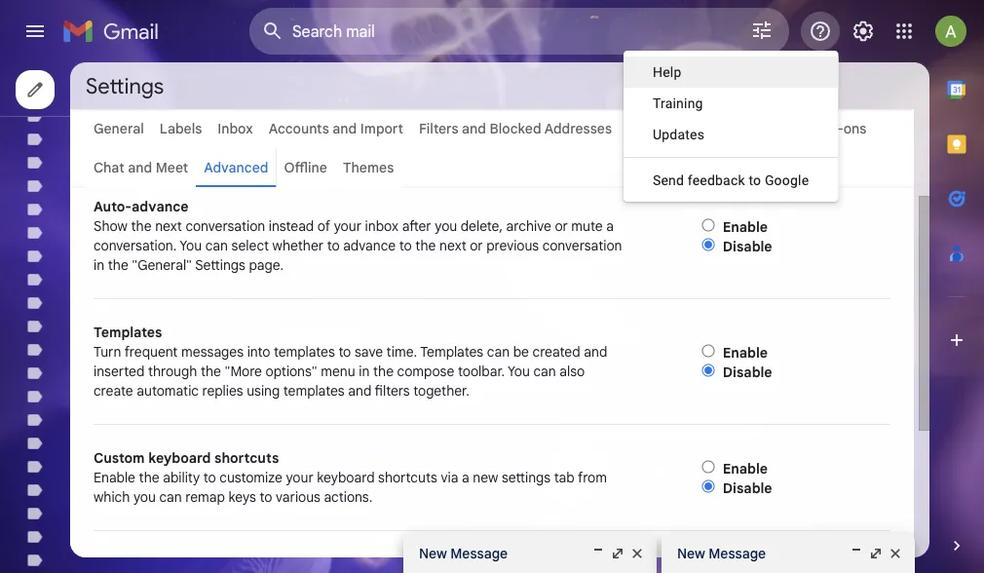 Task type: locate. For each thing, give the bounding box(es) containing it.
help
[[653, 64, 682, 80]]

1 vertical spatial or
[[470, 236, 483, 254]]

1 horizontal spatial you
[[435, 217, 458, 234]]

1 horizontal spatial shortcuts
[[378, 469, 438, 486]]

custom keyboard shortcuts enable the ability to customize your keyboard shortcuts via a new settings tab from which you can remap keys to various actions.
[[94, 449, 607, 505]]

themes
[[343, 159, 394, 176]]

enable radio for enable the ability to customize your keyboard shortcuts via a new settings tab from which you can remap keys to various actions.
[[703, 460, 716, 473]]

a inside auto-advance show the next conversation instead of your inbox after you delete, archive or mute a conversation. you can select whether to advance to the next or previous conversation in the "general" settings page.
[[607, 217, 614, 234]]

automatic
[[137, 382, 199, 399]]

replies
[[202, 382, 243, 399]]

and right filters
[[462, 120, 487, 137]]

shortcuts left the via
[[378, 469, 438, 486]]

enable for turn frequent messages into templates to save time. templates can be created and inserted through the "more options" menu in the compose toolbar. you can also create automatic replies using templates and filters together.
[[723, 344, 768, 361]]

1 horizontal spatial in
[[359, 362, 370, 379]]

in down save
[[359, 362, 370, 379]]

disable radio for show the next conversation instead of your inbox after you delete, archive or mute a conversation. you can select whether to advance to the next or previous conversation in the "general" settings page.
[[703, 238, 716, 251]]

2 disable radio from the top
[[703, 480, 716, 492]]

updates
[[653, 126, 705, 142]]

or left mute
[[555, 217, 568, 234]]

and for accounts
[[333, 120, 357, 137]]

settings down the select
[[195, 256, 246, 273]]

auto-advance show the next conversation instead of your inbox after you delete, archive or mute a conversation. you can select whether to advance to the next or previous conversation in the "general" settings page.
[[94, 197, 623, 273]]

None search field
[[250, 8, 790, 55]]

0 horizontal spatial conversation
[[186, 217, 265, 234]]

through
[[148, 362, 197, 379]]

import
[[361, 120, 404, 137]]

a
[[607, 217, 614, 234], [462, 469, 470, 486]]

can
[[205, 236, 228, 254], [487, 343, 510, 360], [534, 362, 557, 379], [159, 488, 182, 505]]

previous
[[487, 236, 539, 254]]

your inside auto-advance show the next conversation instead of your inbox after you delete, archive or mute a conversation. you can select whether to advance to the next or previous conversation in the "general" settings page.
[[334, 217, 362, 234]]

close image
[[630, 546, 646, 562], [888, 546, 904, 562]]

a right mute
[[607, 217, 614, 234]]

unread
[[94, 555, 142, 572]]

1 disable from the top
[[723, 237, 773, 255]]

1 vertical spatial you
[[134, 488, 156, 505]]

support image
[[809, 20, 833, 43]]

disable radio down enable option
[[703, 238, 716, 251]]

2 vertical spatial disable
[[723, 479, 773, 496]]

to up menu
[[339, 343, 351, 360]]

1 vertical spatial keyboard
[[317, 469, 375, 486]]

0 vertical spatial shortcuts
[[215, 449, 279, 466]]

your for advance
[[334, 217, 362, 234]]

the down conversation.
[[108, 256, 128, 273]]

keyboard up actions.
[[317, 469, 375, 486]]

0 horizontal spatial keyboard
[[148, 449, 211, 466]]

1 horizontal spatial templates
[[420, 343, 484, 360]]

1 disable radio from the top
[[703, 238, 716, 251]]

in down show
[[94, 256, 104, 273]]

next down delete,
[[440, 236, 467, 254]]

settings image
[[852, 20, 876, 43]]

menu
[[624, 51, 839, 202]]

to down after
[[400, 236, 412, 254]]

your right of
[[334, 217, 362, 234]]

enable radio up new message
[[703, 460, 716, 473]]

0 horizontal spatial your
[[286, 469, 314, 486]]

conversation down mute
[[543, 236, 623, 254]]

1 horizontal spatial settings
[[195, 256, 246, 273]]

enable radio for turn frequent messages into templates to save time. templates can be created and inserted through the "more options" menu in the compose toolbar. you can also create automatic replies using templates and filters together.
[[703, 344, 716, 357]]

disable for templates turn frequent messages into templates to save time. templates can be created and inserted through the "more options" menu in the compose toolbar. you can also create automatic replies using templates and filters together.
[[723, 363, 773, 380]]

0 horizontal spatial in
[[94, 256, 104, 273]]

themes link
[[343, 159, 394, 176]]

templates down options" on the left of page
[[284, 382, 345, 399]]

new message
[[678, 545, 767, 562]]

add-
[[812, 120, 844, 137]]

your inside custom keyboard shortcuts enable the ability to customize your keyboard shortcuts via a new settings tab from which you can remap keys to various actions.
[[286, 469, 314, 486]]

google
[[765, 172, 810, 188]]

1 horizontal spatial close image
[[888, 546, 904, 562]]

you inside custom keyboard shortcuts enable the ability to customize your keyboard shortcuts via a new settings tab from which you can remap keys to various actions.
[[134, 488, 156, 505]]

your
[[334, 217, 362, 234], [286, 469, 314, 486]]

and for forwarding
[[704, 120, 728, 137]]

conversation
[[186, 217, 265, 234], [543, 236, 623, 254]]

inbox link
[[218, 120, 253, 137]]

a right the via
[[462, 469, 470, 486]]

advance down meet at the top of the page
[[132, 197, 189, 215]]

0 vertical spatial you
[[180, 236, 202, 254]]

of
[[318, 217, 331, 234]]

offline
[[284, 159, 328, 176]]

compose
[[398, 362, 455, 379]]

send feedback to google menu item
[[624, 165, 839, 196]]

you up "general"
[[180, 236, 202, 254]]

the up filters
[[373, 362, 394, 379]]

pop/imap
[[732, 120, 796, 137]]

0 horizontal spatial a
[[462, 469, 470, 486]]

keyboard up ability
[[148, 449, 211, 466]]

close image right pop out image
[[888, 546, 904, 562]]

0 vertical spatial disable
[[723, 237, 773, 255]]

turn
[[94, 343, 121, 360]]

and down training menu item
[[704, 120, 728, 137]]

Disable radio
[[703, 238, 716, 251], [703, 480, 716, 492]]

templates up turn
[[94, 323, 162, 340]]

Enable radio
[[703, 218, 716, 231]]

and right chat
[[128, 159, 152, 176]]

0 horizontal spatial you
[[134, 488, 156, 505]]

next up conversation.
[[155, 217, 182, 234]]

in
[[94, 256, 104, 273], [359, 362, 370, 379]]

ons
[[844, 120, 867, 137]]

1 vertical spatial settings
[[195, 256, 246, 273]]

offline link
[[284, 159, 328, 176]]

0 vertical spatial in
[[94, 256, 104, 273]]

0 vertical spatial enable radio
[[703, 344, 716, 357]]

enable radio up disable option
[[703, 344, 716, 357]]

settings inside auto-advance show the next conversation instead of your inbox after you delete, archive or mute a conversation. you can select whether to advance to the next or previous conversation in the "general" settings page.
[[195, 256, 246, 273]]

send feedback to google
[[653, 172, 810, 188]]

2 close image from the left
[[888, 546, 904, 562]]

close image left new
[[630, 546, 646, 562]]

or
[[555, 217, 568, 234], [470, 236, 483, 254]]

instead
[[269, 217, 314, 234]]

forwarding
[[628, 120, 700, 137]]

tab
[[555, 469, 575, 486]]

0 horizontal spatial or
[[470, 236, 483, 254]]

you right after
[[435, 217, 458, 234]]

1 horizontal spatial keyboard
[[317, 469, 375, 486]]

0 horizontal spatial next
[[155, 217, 182, 234]]

you inside auto-advance show the next conversation instead of your inbox after you delete, archive or mute a conversation. you can select whether to advance to the next or previous conversation in the "general" settings page.
[[435, 217, 458, 234]]

inbox
[[365, 217, 399, 234]]

you down be
[[508, 362, 530, 379]]

addresses
[[545, 120, 612, 137]]

the inside custom keyboard shortcuts enable the ability to customize your keyboard shortcuts via a new settings tab from which you can remap keys to various actions.
[[139, 469, 160, 486]]

your up "various"
[[286, 469, 314, 486]]

1 vertical spatial next
[[440, 236, 467, 254]]

tab list
[[930, 62, 985, 503]]

templates up options" on the left of page
[[274, 343, 335, 360]]

0 vertical spatial templates
[[274, 343, 335, 360]]

disable right disable option
[[723, 363, 773, 380]]

navigation
[[0, 62, 234, 573]]

forwarding and pop/imap
[[628, 120, 796, 137]]

2 disable from the top
[[723, 363, 773, 380]]

0 horizontal spatial shortcuts
[[215, 449, 279, 466]]

keyboard
[[148, 449, 211, 466], [317, 469, 375, 486]]

shortcuts up "customize"
[[215, 449, 279, 466]]

via
[[441, 469, 459, 486]]

settings up the general
[[86, 72, 164, 99]]

1 vertical spatial enable radio
[[703, 460, 716, 473]]

1 horizontal spatial you
[[508, 362, 530, 379]]

0 vertical spatial a
[[607, 217, 614, 234]]

templates turn frequent messages into templates to save time. templates can be created and inserted through the "more options" menu in the compose toolbar. you can also create automatic replies using templates and filters together.
[[94, 323, 608, 399]]

disable
[[723, 237, 773, 255], [723, 363, 773, 380], [723, 479, 773, 496]]

2 enable radio from the top
[[703, 460, 716, 473]]

0 vertical spatial keyboard
[[148, 449, 211, 466]]

advance
[[132, 197, 189, 215], [343, 236, 396, 254]]

1 close image from the left
[[630, 546, 646, 562]]

1 vertical spatial you
[[508, 362, 530, 379]]

1 horizontal spatial a
[[607, 217, 614, 234]]

0 horizontal spatial you
[[180, 236, 202, 254]]

conversation up the select
[[186, 217, 265, 234]]

you inside auto-advance show the next conversation instead of your inbox after you delete, archive or mute a conversation. you can select whether to advance to the next or previous conversation in the "general" settings page.
[[180, 236, 202, 254]]

to left google
[[749, 172, 762, 188]]

1 vertical spatial your
[[286, 469, 314, 486]]

you right which
[[134, 488, 156, 505]]

icon
[[208, 555, 236, 572]]

can down ability
[[159, 488, 182, 505]]

1 horizontal spatial conversation
[[543, 236, 623, 254]]

to
[[749, 172, 762, 188], [327, 236, 340, 254], [400, 236, 412, 254], [339, 343, 351, 360], [204, 469, 216, 486], [260, 488, 272, 505]]

the
[[131, 217, 152, 234], [416, 236, 436, 254], [108, 256, 128, 273], [201, 362, 221, 379], [373, 362, 394, 379], [139, 469, 160, 486]]

templates
[[274, 343, 335, 360], [284, 382, 345, 399]]

the left ability
[[139, 469, 160, 486]]

0 horizontal spatial close image
[[630, 546, 646, 562]]

1 horizontal spatial advance
[[343, 236, 396, 254]]

can left the select
[[205, 236, 228, 254]]

disable radio up new message
[[703, 480, 716, 492]]

1 horizontal spatial your
[[334, 217, 362, 234]]

3 disable from the top
[[723, 479, 773, 496]]

templates up compose
[[420, 343, 484, 360]]

archive
[[507, 217, 552, 234]]

you
[[435, 217, 458, 234], [134, 488, 156, 505]]

1 vertical spatial advance
[[343, 236, 396, 254]]

0 vertical spatial your
[[334, 217, 362, 234]]

customize
[[220, 469, 283, 486]]

1 vertical spatial a
[[462, 469, 470, 486]]

1 horizontal spatial or
[[555, 217, 568, 234]]

and for filters
[[462, 120, 487, 137]]

1 vertical spatial disable
[[723, 363, 773, 380]]

Enable radio
[[703, 344, 716, 357], [703, 460, 716, 473]]

select
[[232, 236, 269, 254]]

1 vertical spatial in
[[359, 362, 370, 379]]

you
[[180, 236, 202, 254], [508, 362, 530, 379]]

and for chat
[[128, 159, 152, 176]]

and left 'import'
[[333, 120, 357, 137]]

or down delete,
[[470, 236, 483, 254]]

in inside the templates turn frequent messages into templates to save time. templates can be created and inserted through the "more options" menu in the compose toolbar. you can also create automatic replies using templates and filters together.
[[359, 362, 370, 379]]

send
[[653, 172, 685, 188]]

can inside custom keyboard shortcuts enable the ability to customize your keyboard shortcuts via a new settings tab from which you can remap keys to various actions.
[[159, 488, 182, 505]]

pop out image
[[869, 546, 885, 562]]

0 vertical spatial next
[[155, 217, 182, 234]]

and
[[333, 120, 357, 137], [462, 120, 487, 137], [704, 120, 728, 137], [128, 159, 152, 176], [584, 343, 608, 360], [348, 382, 372, 399]]

0 horizontal spatial settings
[[86, 72, 164, 99]]

0 vertical spatial conversation
[[186, 217, 265, 234]]

1 enable radio from the top
[[703, 344, 716, 357]]

0 horizontal spatial advance
[[132, 197, 189, 215]]

shortcuts
[[215, 449, 279, 466], [378, 469, 438, 486]]

advance down inbox
[[343, 236, 396, 254]]

disable down send feedback to google menu item
[[723, 237, 773, 255]]

0 vertical spatial disable radio
[[703, 238, 716, 251]]

accounts and import link
[[269, 120, 404, 137]]

message
[[709, 545, 767, 562]]

disable up message
[[723, 479, 773, 496]]

0 vertical spatial templates
[[94, 323, 162, 340]]

0 vertical spatial or
[[555, 217, 568, 234]]

1 vertical spatial disable radio
[[703, 480, 716, 492]]

1 vertical spatial shortcuts
[[378, 469, 438, 486]]

next
[[155, 217, 182, 234], [440, 236, 467, 254]]

"general"
[[132, 256, 192, 273]]

0 vertical spatial settings
[[86, 72, 164, 99]]

0 vertical spatial you
[[435, 217, 458, 234]]



Task type: vqa. For each thing, say whether or not it's contained in the screenshot.
Personal Level Indicators:
no



Task type: describe. For each thing, give the bounding box(es) containing it.
into
[[247, 343, 270, 360]]

auto-
[[94, 197, 132, 215]]

1 vertical spatial templates
[[284, 382, 345, 399]]

updates menu item
[[624, 119, 839, 150]]

minimize image
[[849, 546, 865, 562]]

ability
[[163, 469, 200, 486]]

mute
[[572, 217, 603, 234]]

your for various
[[286, 469, 314, 486]]

enable for enable the ability to customize your keyboard shortcuts via a new settings tab from which you can remap keys to various actions.
[[723, 460, 768, 477]]

actions.
[[324, 488, 373, 505]]

feedback
[[688, 172, 746, 188]]

inbox
[[218, 120, 253, 137]]

1 vertical spatial conversation
[[543, 236, 623, 254]]

and up 'also'
[[584, 343, 608, 360]]

be
[[514, 343, 529, 360]]

disable for custom keyboard shortcuts enable the ability to customize your keyboard shortcuts via a new settings tab from which you can remap keys to various actions.
[[723, 479, 773, 496]]

to up the remap on the bottom left
[[204, 469, 216, 486]]

search mail image
[[256, 14, 291, 49]]

menu containing help
[[624, 51, 839, 202]]

various
[[276, 488, 321, 505]]

filters and blocked addresses
[[419, 120, 612, 137]]

which
[[94, 488, 130, 505]]

unread message icon
[[94, 555, 236, 572]]

filters and blocked addresses link
[[419, 120, 612, 137]]

new
[[678, 545, 706, 562]]

to inside the templates turn frequent messages into templates to save time. templates can be created and inserted through the "more options" menu in the compose toolbar. you can also create automatic replies using templates and filters together.
[[339, 343, 351, 360]]

also
[[560, 362, 585, 379]]

conversation.
[[94, 236, 177, 254]]

Search mail text field
[[293, 21, 696, 41]]

create
[[94, 382, 133, 399]]

enable for show the next conversation instead of your inbox after you delete, archive or mute a conversation. you can select whether to advance to the next or previous conversation in the "general" settings page.
[[723, 218, 768, 235]]

can down created
[[534, 362, 557, 379]]

messages
[[181, 343, 244, 360]]

the down messages
[[201, 362, 221, 379]]

keys
[[229, 488, 256, 505]]

can inside auto-advance show the next conversation instead of your inbox after you delete, archive or mute a conversation. you can select whether to advance to the next or previous conversation in the "general" settings page.
[[205, 236, 228, 254]]

remap
[[186, 488, 225, 505]]

advanced search options image
[[743, 11, 782, 50]]

new
[[473, 469, 499, 486]]

main menu image
[[23, 20, 47, 43]]

whether
[[273, 236, 324, 254]]

disable for auto-advance show the next conversation instead of your inbox after you delete, archive or mute a conversation. you can select whether to advance to the next or previous conversation in the "general" settings page.
[[723, 237, 773, 255]]

to down of
[[327, 236, 340, 254]]

page.
[[249, 256, 284, 273]]

chat and meet link
[[94, 159, 188, 176]]

toolbar.
[[458, 362, 505, 379]]

the down after
[[416, 236, 436, 254]]

frequent
[[124, 343, 178, 360]]

to right keys
[[260, 488, 272, 505]]

labels link
[[160, 120, 202, 137]]

chat
[[94, 159, 124, 176]]

1 horizontal spatial next
[[440, 236, 467, 254]]

accounts
[[269, 120, 329, 137]]

advanced link
[[204, 159, 269, 176]]

general link
[[94, 120, 144, 137]]

a inside custom keyboard shortcuts enable the ability to customize your keyboard shortcuts via a new settings tab from which you can remap keys to various actions.
[[462, 469, 470, 486]]

can left be
[[487, 343, 510, 360]]

save
[[355, 343, 383, 360]]

the up conversation.
[[131, 217, 152, 234]]

inserted
[[94, 362, 145, 379]]

chat and meet
[[94, 159, 188, 176]]

training menu item
[[624, 88, 839, 119]]

in inside auto-advance show the next conversation instead of your inbox after you delete, archive or mute a conversation. you can select whether to advance to the next or previous conversation in the "general" settings page.
[[94, 256, 104, 273]]

help menu item
[[624, 57, 839, 88]]

settings
[[502, 469, 551, 486]]

1 vertical spatial templates
[[420, 343, 484, 360]]

disable radio for enable the ability to customize your keyboard shortcuts via a new settings tab from which you can remap keys to various actions.
[[703, 480, 716, 492]]

to inside menu item
[[749, 172, 762, 188]]

show
[[94, 217, 128, 234]]

blocked
[[490, 120, 542, 137]]

meet
[[156, 159, 188, 176]]

created
[[533, 343, 581, 360]]

filters
[[375, 382, 410, 399]]

advanced
[[204, 159, 269, 176]]

"more
[[225, 362, 262, 379]]

after
[[402, 217, 432, 234]]

menu
[[321, 362, 356, 379]]

add-ons link
[[812, 120, 867, 137]]

accounts and import
[[269, 120, 404, 137]]

training
[[653, 95, 704, 111]]

filters
[[419, 120, 459, 137]]

Disable radio
[[703, 364, 716, 376]]

delete,
[[461, 217, 503, 234]]

and down menu
[[348, 382, 372, 399]]

forwarding and pop/imap link
[[628, 120, 796, 137]]

add-ons
[[812, 120, 867, 137]]

general
[[94, 120, 144, 137]]

message
[[146, 555, 205, 572]]

from
[[578, 469, 607, 486]]

you inside the templates turn frequent messages into templates to save time. templates can be created and inserted through the "more options" menu in the compose toolbar. you can also create automatic replies using templates and filters together.
[[508, 362, 530, 379]]

custom
[[94, 449, 145, 466]]

time.
[[387, 343, 418, 360]]

labels
[[160, 120, 202, 137]]

enable inside custom keyboard shortcuts enable the ability to customize your keyboard shortcuts via a new settings tab from which you can remap keys to various actions.
[[94, 469, 136, 486]]

together.
[[414, 382, 470, 399]]

0 horizontal spatial templates
[[94, 323, 162, 340]]

using
[[247, 382, 280, 399]]

0 vertical spatial advance
[[132, 197, 189, 215]]

options"
[[266, 362, 318, 379]]



